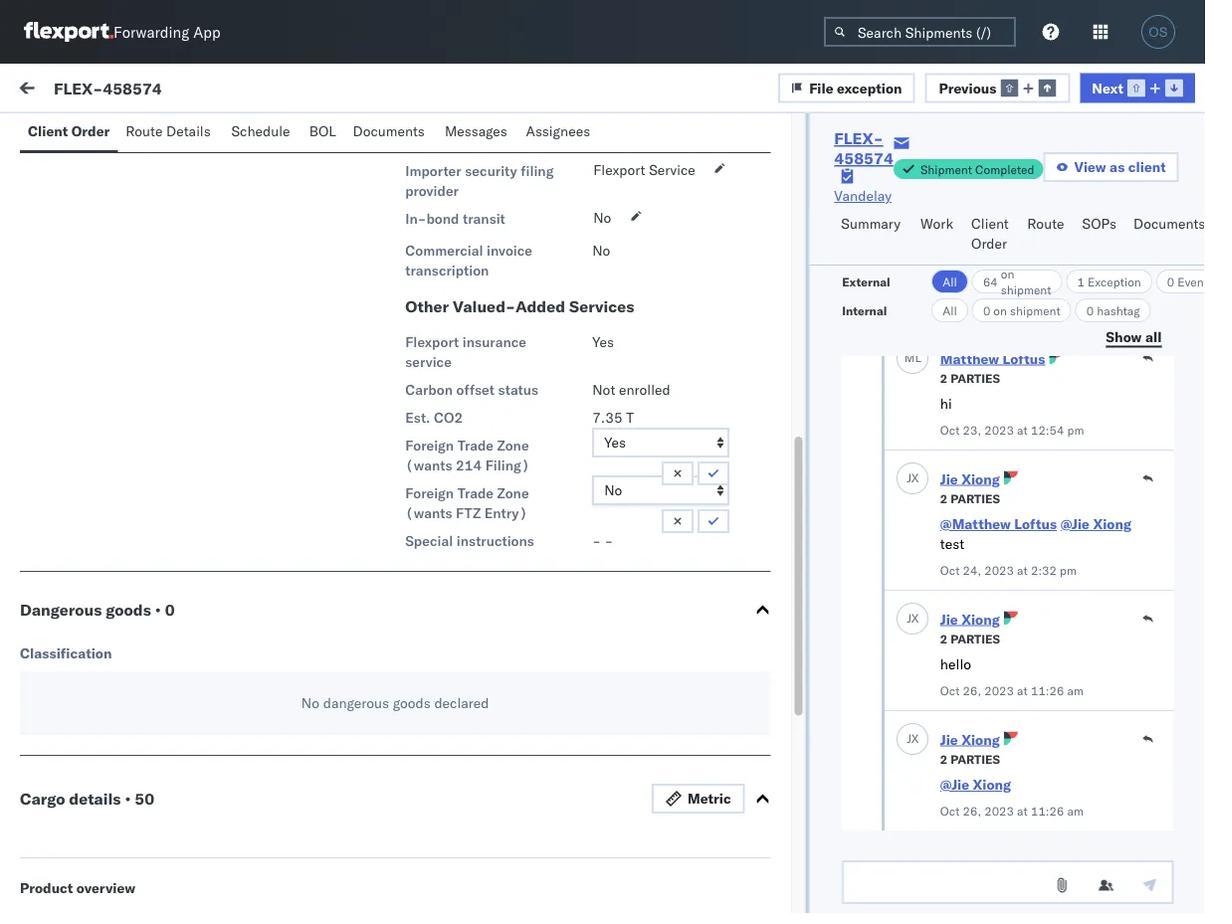 Task type: locate. For each thing, give the bounding box(es) containing it.
1 trade from the top
[[457, 437, 494, 454]]

jason- for dec 8, 2026, 6:39 pm pst
[[97, 663, 141, 681]]

3 dec from the top
[[410, 411, 435, 428]]

20, for dec 20, 2026, 12:35 am pst
[[438, 321, 460, 338]]

2 up hi
[[940, 371, 947, 386]]

1 vertical spatial foreign
[[405, 485, 454, 502]]

2 vertical spatial z
[[72, 845, 77, 857]]

1 vertical spatial 11:26
[[1030, 804, 1064, 819]]

2 parties
[[940, 371, 1000, 386], [940, 491, 1000, 506], [940, 631, 1000, 646], [940, 752, 1000, 767]]

dec 20, 2026, 12:33 am pst
[[410, 411, 598, 428]]

summary
[[841, 215, 901, 232]]

loftus for @matthew loftus
[[1014, 516, 1057, 533]]

3 jie xiong from the top
[[940, 731, 999, 748]]

show
[[1106, 328, 1141, 345]]

client order down my work
[[28, 122, 110, 140]]

client for the left client order button
[[28, 122, 68, 140]]

0 vertical spatial jie
[[940, 470, 958, 488]]

3 jie from the top
[[940, 731, 958, 748]]

flex- 458574 for dec 8, 2026, 6:38 pm pst
[[928, 858, 1022, 876]]

client for client order button to the bottom
[[971, 215, 1009, 232]]

foreign inside the foreign trade zone (wants 214 filing)
[[405, 437, 454, 454]]

1 vertical spatial test
[[60, 608, 84, 625]]

2 vertical spatial x
[[911, 731, 919, 746]]

0 horizontal spatial flexport
[[405, 333, 459, 351]]

jie xiong button up @jie xiong oct 26, 2023 at 11:26 am
[[940, 731, 999, 748]]

3 am from the top
[[548, 411, 570, 428]]

0 vertical spatial am
[[1067, 683, 1083, 698]]

am
[[548, 231, 570, 249], [548, 321, 570, 338], [548, 411, 570, 428]]

1 vertical spatial vandelay
[[834, 187, 892, 205]]

no left dangerous on the bottom
[[301, 695, 320, 712]]

1 (0) from the left
[[88, 126, 114, 144]]

work
[[57, 77, 108, 104], [974, 173, 1000, 188]]

1 horizontal spatial flexport
[[593, 161, 645, 179]]

1 vertical spatial client
[[971, 215, 1009, 232]]

client down my
[[28, 122, 68, 140]]

route for route
[[1027, 215, 1064, 232]]

2 trade from the top
[[457, 485, 494, 502]]

4 at from the top
[[1017, 804, 1027, 819]]

1 foreign from the top
[[405, 437, 454, 454]]

1 horizontal spatial vandelay
[[834, 187, 892, 205]]

1 vertical spatial zone
[[497, 485, 529, 502]]

3 z from the top
[[72, 845, 77, 857]]

flexport up service
[[405, 333, 459, 351]]

all for 64
[[942, 274, 956, 289]]

work button
[[913, 206, 963, 265]]

oct inside "hi oct 23, 2023 at 12:54 pm"
[[940, 422, 959, 437]]

- -
[[592, 107, 613, 124], [592, 532, 613, 550]]

2 zhao from the top
[[171, 663, 202, 681]]

24,
[[962, 563, 981, 578]]

j z for dec 8, 2026, 6:39 pm pst
[[68, 666, 77, 678]]

message up route details
[[148, 82, 206, 99]]

2 vertical spatial 20,
[[438, 411, 460, 428]]

yes
[[592, 333, 614, 351]]

pst right 12:36
[[574, 231, 598, 249]]

parties up hello at the right bottom of the page
[[950, 631, 1000, 646]]

west
[[657, 134, 690, 152]]

1 vertical spatial 26,
[[962, 804, 981, 819]]

all button for 64
[[931, 270, 967, 294]]

test for ttttt
[[141, 842, 167, 860]]

@jie for @jie xiong oct 26, 2023 at 11:26 am
[[940, 776, 969, 794]]

4 jason- from the top
[[97, 842, 141, 860]]

3 20, from the top
[[438, 411, 460, 428]]

at inside hello oct 26, 2023 at 11:26 am
[[1017, 683, 1027, 698]]

0 vertical spatial (wants
[[405, 457, 452, 474]]

1 horizontal spatial documents
[[1134, 215, 1205, 232]]

1 2023 from the top
[[984, 422, 1014, 437]]

2 vertical spatial j x
[[906, 731, 919, 746]]

test up 50
[[141, 753, 167, 770]]

external (0)
[[32, 126, 114, 144]]

pst right '6:39'
[[556, 679, 580, 697]]

vandelay up flexport service
[[592, 134, 654, 152]]

•
[[155, 600, 161, 620], [125, 789, 131, 809]]

4 2 from the top
[[940, 752, 947, 767]]

3 resize handle column header from the left
[[895, 166, 919, 914]]

20, right est.
[[438, 411, 460, 428]]

jason-test zhao for ttttt
[[97, 842, 202, 860]]

all button for 0
[[931, 299, 967, 322]]

2 jason-test zhao from the top
[[97, 663, 202, 681]]

0 vertical spatial jie xiong
[[940, 470, 999, 488]]

1 vertical spatial importer
[[405, 162, 461, 180]]

1 resize handle column header from the left
[[377, 166, 401, 914]]

3 x from the top
[[911, 731, 919, 746]]

on
[[1000, 266, 1014, 281], [993, 303, 1006, 318]]

foreign down est. co2
[[405, 437, 454, 454]]

2026, for 12:36
[[463, 231, 502, 249]]

vandelay for vandelay
[[834, 187, 892, 205]]

3 at from the top
[[1017, 683, 1027, 698]]

metric button
[[652, 784, 745, 814]]

jason- up overview
[[97, 842, 141, 860]]

1 vertical spatial - -
[[592, 532, 613, 550]]

1 horizontal spatial client
[[971, 215, 1009, 232]]

8, for dec 8, 2026, 6:39 pm pst
[[438, 679, 451, 697]]

am right 12:33
[[548, 411, 570, 428]]

2 for hello
[[940, 631, 947, 646]]

0 vertical spatial zone
[[497, 437, 529, 454]]

jie for @jie
[[940, 731, 958, 748]]

1 dec from the top
[[410, 231, 435, 249]]

2026, for 12:35
[[463, 321, 502, 338]]

0 vertical spatial loftus
[[1002, 350, 1045, 367]]

1 vertical spatial flexport
[[405, 333, 459, 351]]

1 horizontal spatial external
[[841, 274, 890, 289]]

0 vertical spatial internal
[[133, 126, 182, 144]]

1 vertical spatial 8,
[[438, 858, 451, 876]]

client order up 64
[[971, 215, 1009, 252]]

2 parties button for @jie
[[940, 750, 1000, 767]]

jason-test zhao
[[97, 574, 202, 591], [97, 663, 202, 681], [97, 753, 202, 770], [97, 842, 202, 860]]

0 horizontal spatial (0)
[[88, 126, 114, 144]]

flex- 458574 for dec 8, 2026, 6:39 pm pst
[[928, 679, 1022, 697]]

external for external (0)
[[32, 126, 84, 144]]

1 vertical spatial @jie
[[940, 776, 969, 794]]

flexport down vandelay west
[[593, 161, 645, 179]]

2 dec from the top
[[410, 321, 435, 338]]

3 2023 from the top
[[984, 683, 1014, 698]]

4 dec from the top
[[410, 500, 435, 518]]

0 vertical spatial test
[[940, 535, 964, 553]]

3 j x from the top
[[906, 731, 919, 746]]

order up 64
[[971, 235, 1007, 252]]

foreign inside "foreign trade zone (wants ftz entry)"
[[405, 485, 454, 502]]

2 am from the top
[[1067, 804, 1083, 819]]

matthew loftus
[[940, 350, 1045, 367]]

j z up @
[[68, 755, 77, 768]]

1 vertical spatial order
[[971, 235, 1007, 252]]

4 parties from the top
[[950, 752, 1000, 767]]

1 am from the top
[[1067, 683, 1083, 698]]

1 vertical spatial j z
[[68, 755, 77, 768]]

0 vertical spatial trade
[[457, 437, 494, 454]]

security
[[465, 162, 517, 180]]

jie xiong button up @matthew
[[940, 470, 999, 488]]

2 2 parties button from the top
[[940, 489, 1000, 507]]

(wants up special
[[405, 505, 452, 522]]

internal inside button
[[133, 126, 182, 144]]

1 exception
[[1077, 274, 1141, 289]]

1 2 parties from the top
[[940, 371, 1000, 386]]

z for ttttt
[[72, 845, 77, 857]]

2 20, from the top
[[438, 321, 460, 338]]

0 on shipment
[[982, 303, 1060, 318]]

1 jie xiong from the top
[[940, 470, 999, 488]]

jason-test zhao up dangerous goods • 0
[[97, 574, 202, 591]]

0 vertical spatial 26,
[[962, 683, 981, 698]]

2 11:26 from the top
[[1030, 804, 1064, 819]]

special
[[405, 532, 453, 550]]

3 oct from the top
[[940, 683, 959, 698]]

jason- down classification
[[97, 663, 141, 681]]

20, for dec 20, 2026, 12:33 am pst
[[438, 411, 460, 428]]

other valued-added services
[[405, 297, 634, 316]]

(0) inside button
[[186, 126, 212, 144]]

4 jason-test zhao from the top
[[97, 842, 202, 860]]

2 vertical spatial j z
[[68, 845, 77, 857]]

2 parties button up @matthew
[[940, 489, 1000, 507]]

j z down classification
[[68, 666, 77, 678]]

all left 64
[[942, 274, 956, 289]]

2026, down valued- at the left top
[[463, 321, 502, 338]]

0 horizontal spatial route
[[126, 122, 163, 140]]

on right 64
[[1000, 266, 1014, 281]]

zhao for dec 8, 2026, 6:39 pm pst
[[171, 663, 202, 681]]

pm inside "hi oct 23, 2023 at 12:54 pm"
[[1067, 422, 1084, 437]]

458574
[[103, 78, 162, 98], [834, 148, 894, 168], [970, 231, 1022, 249], [970, 321, 1022, 338], [970, 411, 1022, 428], [970, 500, 1022, 518], [970, 590, 1022, 607], [970, 679, 1022, 697], [970, 769, 1022, 786], [970, 858, 1022, 876]]

jie up hello at the right bottom of the page
[[940, 611, 958, 628]]

20,
[[438, 231, 460, 249], [438, 321, 460, 338], [438, 411, 460, 428]]

foreign trade zone (wants 214 filing)
[[405, 437, 530, 474]]

jason-test zhao up 50
[[97, 753, 202, 770]]

documents up time
[[353, 122, 425, 140]]

3 j z from the top
[[68, 845, 77, 857]]

work for my
[[57, 77, 108, 104]]

other
[[405, 297, 449, 316]]

1 vertical spatial shipment
[[1009, 303, 1060, 318]]

1 horizontal spatial client order
[[971, 215, 1009, 252]]

dec right dangerous on the bottom
[[410, 679, 435, 697]]

all button up "matthew"
[[931, 299, 967, 322]]

hashtag
[[1096, 303, 1139, 318]]

2 importer from the top
[[405, 162, 461, 180]]

client order button down my work
[[20, 113, 118, 152]]

6 dec from the top
[[410, 858, 435, 876]]

jason-test zhao down dangerous goods • 0
[[97, 663, 202, 681]]

2 2 parties from the top
[[940, 491, 1000, 506]]

214
[[456, 457, 482, 474]]

1 8, from the top
[[438, 679, 451, 697]]

vandelay up summary
[[834, 187, 892, 205]]

50
[[135, 789, 154, 809]]

2 parties from the top
[[950, 491, 1000, 506]]

jie down hello at the right bottom of the page
[[940, 731, 958, 748]]

2 - - from the top
[[592, 532, 613, 550]]

1 jason-test zhao from the top
[[97, 574, 202, 591]]

-
[[592, 107, 601, 124], [605, 107, 613, 124], [669, 411, 678, 428], [669, 500, 678, 518], [592, 532, 601, 550], [605, 532, 613, 550], [669, 679, 678, 697], [669, 769, 678, 786], [669, 858, 678, 876]]

0 horizontal spatial vandelay
[[592, 134, 654, 152]]

j z for ttttt
[[68, 845, 77, 857]]

client down the related work item/shipment
[[971, 215, 1009, 232]]

documents button up time
[[345, 113, 437, 152]]

0 vertical spatial all button
[[931, 270, 967, 294]]

2 26, from the top
[[962, 804, 981, 819]]

1 zone from the top
[[497, 437, 529, 454]]

on down 64
[[993, 303, 1006, 318]]

2026, down transit
[[463, 231, 502, 249]]

documents up the 0 event
[[1134, 215, 1205, 232]]

8, for dec 8, 2026, 6:38 pm pst
[[438, 858, 451, 876]]

0 vertical spatial documents button
[[345, 113, 437, 152]]

documents button up the 0 event
[[1126, 206, 1205, 265]]

0 horizontal spatial documents
[[353, 122, 425, 140]]

test up classification
[[60, 608, 84, 625]]

0 vertical spatial - -
[[592, 107, 613, 124]]

1 vertical spatial external
[[841, 274, 890, 289]]

zone up entry)
[[497, 485, 529, 502]]

message for message list
[[231, 126, 290, 144]]

0 vertical spatial 11:26
[[1030, 683, 1064, 698]]

2 parties button for hi
[[940, 369, 1000, 386]]

2 parties button
[[940, 369, 1000, 386], [940, 489, 1000, 507], [940, 629, 1000, 647], [940, 750, 1000, 767]]

trade up 214 on the left of page
[[457, 437, 494, 454]]

transcription
[[405, 262, 489, 279]]

2 jie xiong button from the top
[[940, 611, 999, 628]]

2 resize handle column header from the left
[[636, 166, 660, 914]]

all button left 64
[[931, 270, 967, 294]]

test for dec 8, 2026, 6:39 pm pst
[[141, 663, 167, 681]]

dangerous
[[323, 695, 389, 712]]

route button
[[1019, 206, 1074, 265]]

j z up ttttt
[[68, 845, 77, 857]]

1 2 parties button from the top
[[940, 369, 1000, 386]]

parties up @jie xiong oct 26, 2023 at 11:26 am
[[950, 752, 1000, 767]]

2:32
[[1030, 563, 1056, 578]]

xiong
[[961, 470, 999, 488], [1093, 516, 1131, 533], [961, 611, 999, 628], [961, 731, 999, 748], [972, 776, 1011, 794]]

loftus down 0 on shipment on the top right of page
[[1002, 350, 1045, 367]]

on inside 64 on shipment
[[1000, 266, 1014, 281]]

jie xiong button up hello at the right bottom of the page
[[940, 611, 999, 628]]

pm right 6:47
[[540, 500, 561, 518]]

3 2 from the top
[[940, 631, 947, 646]]

3 parties from the top
[[950, 631, 1000, 646]]

pm right 12:54
[[1067, 422, 1084, 437]]

3 jie xiong button from the top
[[940, 731, 999, 748]]

no down flexport service
[[593, 209, 611, 226]]

parties up @matthew
[[950, 491, 1000, 506]]

1 j z from the top
[[68, 666, 77, 678]]

2 j z from the top
[[68, 755, 77, 768]]

client order
[[28, 122, 110, 140], [971, 215, 1009, 252]]

0 vertical spatial foreign
[[405, 437, 454, 454]]

dec down carbon
[[410, 411, 435, 428]]

1 20, from the top
[[438, 231, 460, 249]]

1 am from the top
[[548, 231, 570, 249]]

flexport insurance service
[[405, 333, 526, 371]]

1 z from the top
[[72, 666, 77, 678]]

jie for hello
[[940, 611, 958, 628]]

1 zhao from the top
[[171, 574, 202, 591]]

1 vertical spatial x
[[911, 611, 919, 626]]

jie xiong for hello
[[940, 611, 999, 628]]

filing
[[521, 162, 554, 180]]

resize handle column header
[[377, 166, 401, 914], [636, 166, 660, 914], [895, 166, 919, 914], [1154, 166, 1178, 914]]

2 parties for hello
[[940, 631, 1000, 646]]

x
[[911, 471, 919, 486], [911, 611, 919, 626], [911, 731, 919, 746]]

0 horizontal spatial message
[[148, 82, 206, 99]]

1 j x from the top
[[906, 471, 919, 486]]

vandelay link
[[834, 186, 892, 206]]

1 vertical spatial j x
[[906, 611, 919, 626]]

0 vertical spatial z
[[72, 666, 77, 678]]

0 vertical spatial x
[[911, 471, 919, 486]]

2 parties up hello at the right bottom of the page
[[940, 631, 1000, 646]]

1 2 from the top
[[940, 371, 947, 386]]

pst down services
[[574, 321, 598, 338]]

1 vertical spatial documents
[[1134, 215, 1205, 232]]

external down my work
[[32, 126, 84, 144]]

trade inside the foreign trade zone (wants 214 filing)
[[457, 437, 494, 454]]

1 importer from the top
[[405, 134, 461, 152]]

2 up hello at the right bottom of the page
[[940, 631, 947, 646]]

2 parties button up hello at the right bottom of the page
[[940, 629, 1000, 647]]

0 vertical spatial work
[[57, 77, 108, 104]]

goods left declared
[[393, 695, 431, 712]]

my
[[20, 77, 52, 104]]

z down classification
[[72, 666, 77, 678]]

1 vertical spatial jie xiong button
[[940, 611, 999, 628]]

xiong inside @jie xiong oct 26, 2023 at 11:26 am
[[972, 776, 1011, 794]]

(wants left 214 on the left of page
[[405, 457, 452, 474]]

jie xiong for @jie
[[940, 731, 999, 748]]

0 vertical spatial message
[[148, 82, 206, 99]]

1 vertical spatial all button
[[931, 299, 967, 322]]

2 jason- from the top
[[97, 663, 141, 681]]

1 vertical spatial 20,
[[438, 321, 460, 338]]

1 horizontal spatial goods
[[393, 695, 431, 712]]

4 oct from the top
[[940, 804, 959, 819]]

2 (wants from the top
[[405, 505, 452, 522]]

2 (0) from the left
[[186, 126, 212, 144]]

1 horizontal spatial •
[[155, 600, 161, 620]]

2 all from the top
[[942, 303, 956, 318]]

4 2023 from the top
[[984, 804, 1014, 819]]

8, left '6:39'
[[438, 679, 451, 697]]

metric
[[688, 790, 731, 808]]

1 all button from the top
[[931, 270, 967, 294]]

pm right 2:32
[[1060, 563, 1076, 578]]

2 8, from the top
[[438, 858, 451, 876]]

documents for rightmost documents button
[[1134, 215, 1205, 232]]

1 vertical spatial message
[[231, 126, 290, 144]]

2 parties up @jie xiong oct 26, 2023 at 11:26 am
[[940, 752, 1000, 767]]

4 resize handle column header from the left
[[1154, 166, 1178, 914]]

26,
[[962, 683, 981, 698], [962, 804, 981, 819]]

messages
[[445, 122, 507, 140]]

0 vertical spatial route
[[126, 122, 163, 140]]

0 vertical spatial documents
[[353, 122, 425, 140]]

(wants inside "foreign trade zone (wants ftz entry)"
[[405, 505, 452, 522]]

2023
[[984, 422, 1014, 437], [984, 563, 1014, 578], [984, 683, 1014, 698], [984, 804, 1014, 819]]

0 vertical spatial j z
[[68, 666, 77, 678]]

0 horizontal spatial client order
[[28, 122, 110, 140]]

1 vertical spatial jie
[[940, 611, 958, 628]]

pst for dec 8, 2026, 6:38 pm pst
[[556, 858, 580, 876]]

2026, for 6:38
[[455, 858, 494, 876]]

• for cargo details
[[125, 789, 131, 809]]

@jie inside @jie xiong oct 26, 2023 at 11:26 am
[[940, 776, 969, 794]]

dec down other
[[410, 321, 435, 338]]

j
[[906, 471, 911, 486], [906, 611, 911, 626], [68, 666, 72, 678], [906, 731, 911, 746], [68, 755, 72, 768], [68, 845, 72, 857]]

no up services
[[592, 242, 610, 259]]

matthew
[[940, 350, 999, 367]]

(wants inside the foreign trade zone (wants 214 filing)
[[405, 457, 452, 474]]

work up external (0)
[[57, 77, 108, 104]]

0 vertical spatial 20,
[[438, 231, 460, 249]]

shipment up 0 on shipment on the top right of page
[[1000, 282, 1051, 297]]

0 vertical spatial vandelay
[[592, 134, 654, 152]]

17,
[[438, 500, 460, 518]]

2 vertical spatial pm
[[531, 858, 552, 876]]

4 2 parties from the top
[[940, 752, 1000, 767]]

oct 24, 2023 at 2:32 pm
[[940, 563, 1076, 578]]

None text field
[[841, 861, 1173, 905]]

2 jie xiong from the top
[[940, 611, 999, 628]]

0 vertical spatial pm
[[540, 500, 561, 518]]

shipment down 64 on shipment
[[1009, 303, 1060, 318]]

1 vertical spatial z
[[72, 755, 77, 768]]

20, down 'bond'
[[438, 231, 460, 249]]

internal (0) button
[[125, 117, 223, 156]]

1 horizontal spatial @jie
[[1060, 516, 1089, 533]]

file
[[809, 79, 834, 96]]

sops button
[[1074, 206, 1126, 265]]

flexport
[[593, 161, 645, 179], [405, 333, 459, 351]]

1 vertical spatial pm
[[531, 679, 552, 697]]

zone inside "foreign trade zone (wants ftz entry)"
[[497, 485, 529, 502]]

my work
[[20, 77, 108, 104]]

0 vertical spatial 8,
[[438, 679, 451, 697]]

2026,
[[463, 231, 502, 249], [463, 321, 502, 338], [463, 411, 502, 428], [463, 500, 502, 518], [455, 679, 494, 697], [455, 858, 494, 876]]

loftus up 2:32
[[1014, 516, 1057, 533]]

0 vertical spatial client order button
[[20, 113, 118, 152]]

1 horizontal spatial route
[[1027, 215, 1064, 232]]

commercial
[[405, 242, 483, 259]]

resize handle column header for time
[[636, 166, 660, 914]]

show all
[[1106, 328, 1161, 345]]

pst for dec 20, 2026, 12:33 am pst
[[574, 411, 598, 428]]

pm right the 6:38 on the left of the page
[[531, 858, 552, 876]]

2 parties down "matthew"
[[940, 371, 1000, 386]]

pst for dec 17, 2026, 6:47 pm pst
[[564, 500, 589, 518]]

zone for foreign trade zone (wants ftz entry)
[[497, 485, 529, 502]]

0 vertical spatial am
[[548, 231, 570, 249]]

z up ttttt
[[72, 845, 77, 857]]

• right dangerous
[[155, 600, 161, 620]]

test
[[940, 535, 964, 553], [60, 608, 84, 625]]

test down dangerous goods • 0
[[141, 663, 167, 681]]

file exception button
[[778, 73, 915, 103], [778, 73, 915, 103]]

j z
[[68, 666, 77, 678], [68, 755, 77, 768], [68, 845, 77, 857]]

0 vertical spatial j x
[[906, 471, 919, 486]]

as
[[1110, 158, 1125, 176]]

goods
[[106, 600, 151, 620], [393, 695, 431, 712]]

3 2 parties from the top
[[940, 631, 1000, 646]]

button
[[12, 913, 1178, 914]]

am right 12:36
[[548, 231, 570, 249]]

12:36
[[506, 231, 545, 249]]

app
[[193, 22, 221, 41]]

0 for 0 on shipment
[[982, 303, 990, 318]]

pm right '6:39'
[[531, 679, 552, 697]]

0 vertical spatial pm
[[1067, 422, 1084, 437]]

jason- up @ linjia test
[[97, 753, 141, 770]]

dec for dec 20, 2026, 12:36 am pst
[[410, 231, 435, 249]]

importer
[[405, 134, 461, 152], [405, 162, 461, 180]]

1 all from the top
[[942, 274, 956, 289]]

jason-test zhao down 50
[[97, 842, 202, 860]]

1 parties from the top
[[950, 371, 1000, 386]]

jie xiong
[[940, 470, 999, 488], [940, 611, 999, 628], [940, 731, 999, 748]]

1 at from the top
[[1017, 422, 1027, 437]]

2023 inside "hi oct 23, 2023 at 12:54 pm"
[[984, 422, 1014, 437]]

jie xiong up hello at the right bottom of the page
[[940, 611, 999, 628]]

@jie inside @jie xiong test
[[1060, 516, 1089, 533]]

2 foreign from the top
[[405, 485, 454, 502]]

flex- 458574 for dec 20, 2026, 12:35 am pst
[[928, 321, 1022, 338]]

1 26, from the top
[[962, 683, 981, 698]]

64
[[982, 274, 997, 289]]

2 parties button down "matthew"
[[940, 369, 1000, 386]]

1 horizontal spatial (0)
[[186, 126, 212, 144]]

2 j x from the top
[[906, 611, 919, 626]]

0 horizontal spatial work
[[57, 77, 108, 104]]

0 vertical spatial shipment
[[1000, 282, 1051, 297]]

zone inside the foreign trade zone (wants 214 filing)
[[497, 437, 529, 454]]

jie xiong button for hello
[[940, 611, 999, 628]]

valued-
[[453, 297, 515, 316]]

1 vertical spatial work
[[974, 173, 1000, 188]]

1 jason- from the top
[[97, 574, 141, 591]]

on for 0
[[993, 303, 1006, 318]]

list
[[293, 126, 317, 144]]

0 horizontal spatial @jie
[[940, 776, 969, 794]]

2 parties button up @jie xiong oct 26, 2023 at 11:26 am
[[940, 750, 1000, 767]]

2026, down offset
[[463, 411, 502, 428]]

1 (wants from the top
[[405, 457, 452, 474]]

0 horizontal spatial client
[[28, 122, 68, 140]]

flex-
[[54, 78, 103, 98], [834, 128, 883, 148], [928, 231, 970, 249], [928, 321, 970, 338], [928, 411, 970, 428], [928, 500, 970, 518], [928, 590, 970, 607], [928, 679, 970, 697], [928, 769, 970, 786], [928, 858, 970, 876]]

jason- for ttttt
[[97, 842, 141, 860]]

external for external
[[841, 274, 890, 289]]

jason- for test
[[97, 574, 141, 591]]

at
[[1017, 422, 1027, 437], [1017, 563, 1027, 578], [1017, 683, 1027, 698], [1017, 804, 1027, 819]]

dec left the 17,
[[410, 500, 435, 518]]

flexport. image
[[24, 22, 113, 42]]

2 zone from the top
[[497, 485, 529, 502]]

enrolled
[[619, 381, 670, 399]]

z up linjia
[[72, 755, 77, 768]]

1 horizontal spatial internal
[[841, 303, 886, 318]]

dec
[[410, 231, 435, 249], [410, 321, 435, 338], [410, 411, 435, 428], [410, 500, 435, 518], [410, 679, 435, 697], [410, 858, 435, 876]]

shipment completed
[[920, 162, 1035, 177]]

shipment inside 64 on shipment
[[1000, 282, 1051, 297]]

trade for 214
[[457, 437, 494, 454]]

0 horizontal spatial order
[[71, 122, 110, 140]]

1 vertical spatial @jie xiong button
[[940, 776, 1011, 794]]

j x for @jie
[[906, 731, 919, 746]]

1 - - from the top
[[592, 107, 613, 124]]

am for 12:36
[[548, 231, 570, 249]]

jason- up dangerous goods • 0
[[97, 574, 141, 591]]

1 oct from the top
[[940, 422, 959, 437]]

vandelay for vandelay west
[[592, 134, 654, 152]]

0 vertical spatial external
[[32, 126, 84, 144]]

1 vertical spatial (wants
[[405, 505, 452, 522]]

(0) inside button
[[88, 126, 114, 144]]

• left 50
[[125, 789, 131, 809]]

dec down in-
[[410, 231, 435, 249]]

test down 50
[[141, 842, 167, 860]]

am for 12:35
[[548, 321, 570, 338]]

1 vertical spatial route
[[1027, 215, 1064, 232]]

foreign up special
[[405, 485, 454, 502]]

flexport inside 'flexport insurance service'
[[405, 333, 459, 351]]

5 dec from the top
[[410, 679, 435, 697]]

2 x from the top
[[911, 611, 919, 626]]

insurance
[[463, 333, 526, 351]]

2023 inside hello oct 26, 2023 at 11:26 am
[[984, 683, 1014, 698]]

test down @matthew
[[940, 535, 964, 553]]

2 up @matthew
[[940, 491, 947, 506]]

2 jie from the top
[[940, 611, 958, 628]]

3 2 parties button from the top
[[940, 629, 1000, 647]]

oct inside @jie xiong oct 26, 2023 at 11:26 am
[[940, 804, 959, 819]]

20, down other
[[438, 321, 460, 338]]

am down added
[[548, 321, 570, 338]]

importer inside importer security filing provider
[[405, 162, 461, 180]]

1 vertical spatial am
[[1067, 804, 1083, 819]]

1 vertical spatial internal
[[841, 303, 886, 318]]

trade inside "foreign trade zone (wants ftz entry)"
[[457, 485, 494, 502]]

4 2 parties button from the top
[[940, 750, 1000, 767]]

external inside button
[[32, 126, 84, 144]]

4 zhao from the top
[[171, 842, 202, 860]]



Task type: describe. For each thing, give the bounding box(es) containing it.
pst for dec 20, 2026, 12:36 am pst
[[574, 231, 598, 249]]

product overview
[[20, 880, 135, 897]]

flex- 458574 link
[[834, 128, 894, 168]]

ftz
[[456, 505, 481, 522]]

x for hello
[[911, 611, 919, 626]]

6:38
[[497, 858, 528, 876]]

parties for hello
[[950, 631, 1000, 646]]

2 for @jie
[[940, 752, 947, 767]]

carbon
[[405, 381, 453, 399]]

at inside @jie xiong oct 26, 2023 at 11:26 am
[[1017, 804, 1027, 819]]

1 vertical spatial client order
[[971, 215, 1009, 252]]

zhao for ttttt
[[171, 842, 202, 860]]

forwarding
[[113, 22, 189, 41]]

26, inside hello oct 26, 2023 at 11:26 am
[[962, 683, 981, 698]]

dangerous
[[20, 600, 102, 620]]

@jie for @jie xiong test
[[1060, 516, 1089, 533]]

• for dangerous goods
[[155, 600, 161, 620]]

vandelay west
[[592, 134, 690, 152]]

1 vertical spatial client order button
[[963, 206, 1019, 265]]

previous
[[939, 79, 997, 96]]

messages button
[[437, 113, 518, 152]]

order inside client order
[[971, 235, 1007, 252]]

co2
[[434, 409, 463, 426]]

carbon offset status
[[405, 381, 539, 399]]

@matthew loftus button
[[940, 516, 1057, 533]]

2 2 from the top
[[940, 491, 947, 506]]

@matthew loftus
[[940, 516, 1057, 533]]

(0) for external (0)
[[88, 126, 114, 144]]

2 z from the top
[[72, 755, 77, 768]]

dec for dec 8, 2026, 6:39 pm pst
[[410, 679, 435, 697]]

test inside @jie xiong test
[[940, 535, 964, 553]]

flexport for importer security filing provider
[[593, 161, 645, 179]]

schedule button
[[223, 113, 301, 152]]

jie xiong button for @jie
[[940, 731, 999, 748]]

exception
[[1087, 274, 1141, 289]]

cargo details • 50
[[20, 789, 154, 809]]

resize handle column header for category
[[895, 166, 919, 914]]

flex- 458574 for dec 20, 2026, 12:33 am pst
[[928, 411, 1022, 428]]

2026, for 6:39
[[455, 679, 494, 697]]

11:26 inside @jie xiong oct 26, 2023 at 11:26 am
[[1030, 804, 1064, 819]]

file exception
[[809, 79, 902, 96]]

dec for dec 17, 2026, 6:47 pm pst
[[410, 500, 435, 518]]

dec 20, 2026, 12:35 am pst
[[410, 321, 598, 338]]

forwarding app link
[[24, 22, 221, 42]]

0 vertical spatial client order
[[28, 122, 110, 140]]

view as client
[[1074, 158, 1166, 176]]

0 for 0 hashtag
[[1086, 303, 1093, 318]]

0 horizontal spatial client order button
[[20, 113, 118, 152]]

pst for dec 8, 2026, 6:39 pm pst
[[556, 679, 580, 697]]

bol
[[309, 122, 336, 140]]

m l
[[904, 350, 921, 365]]

foreign for foreign trade zone (wants 214 filing)
[[405, 437, 454, 454]]

dec for dec 8, 2026, 6:38 pm pst
[[410, 858, 435, 876]]

item/shipment
[[1003, 173, 1084, 188]]

dec 20, 2026, 12:36 am pst
[[410, 231, 598, 249]]

record
[[481, 134, 524, 152]]

oct inside hello oct 26, 2023 at 11:26 am
[[940, 683, 959, 698]]

z for dec 8, 2026, 6:39 pm pst
[[72, 666, 77, 678]]

flexport for other valued-added services
[[405, 333, 459, 351]]

hello oct 26, 2023 at 11:26 am
[[940, 656, 1083, 698]]

2026, for 12:33
[[463, 411, 502, 428]]

1 x from the top
[[911, 471, 919, 486]]

view
[[1074, 158, 1106, 176]]

2 parties for hi
[[940, 371, 1000, 386]]

(0) for internal (0)
[[186, 126, 212, 144]]

1 jie from the top
[[940, 470, 958, 488]]

j x for hello
[[906, 611, 919, 626]]

next button
[[1080, 73, 1195, 103]]

1 vertical spatial pm
[[1060, 563, 1076, 578]]

message list
[[231, 126, 317, 144]]

12:54
[[1030, 422, 1064, 437]]

hi oct 23, 2023 at 12:54 pm
[[940, 395, 1084, 437]]

import
[[405, 107, 449, 124]]

overview
[[76, 880, 135, 897]]

12:35
[[506, 321, 545, 338]]

shipment for 0 on shipment
[[1009, 303, 1060, 318]]

2 parties for @jie
[[940, 752, 1000, 767]]

no dangerous goods declared
[[301, 695, 489, 712]]

jason-test zhao for dec 8, 2026, 6:39 pm pst
[[97, 663, 202, 681]]

flex- 458574 for dec 20, 2026, 12:36 am pst
[[928, 231, 1022, 249]]

internal (0)
[[133, 126, 212, 144]]

invoice
[[487, 242, 532, 259]]

(wants for foreign trade zone (wants 214 filing)
[[405, 457, 452, 474]]

import customs agent
[[405, 107, 547, 124]]

1 vertical spatial goods
[[393, 695, 431, 712]]

0 vertical spatial no
[[593, 209, 611, 226]]

0 for 0 event
[[1166, 274, 1174, 289]]

1 vertical spatial no
[[592, 242, 610, 259]]

in-bond transit
[[405, 210, 505, 227]]

status
[[498, 381, 539, 399]]

foreign for foreign trade zone (wants ftz entry)
[[405, 485, 454, 502]]

@matthew
[[940, 516, 1011, 533]]

12:33
[[506, 411, 545, 428]]

3 zhao from the top
[[171, 753, 202, 770]]

Search Shipments (/) text field
[[824, 17, 1016, 47]]

importer security filing provider
[[405, 162, 554, 200]]

matthew loftus button
[[940, 350, 1045, 367]]

details
[[166, 122, 211, 140]]

shipment for 64 on shipment
[[1000, 282, 1051, 297]]

work for related
[[974, 173, 1000, 188]]

1 horizontal spatial documents button
[[1126, 206, 1205, 265]]

completed
[[975, 162, 1035, 177]]

internal for internal
[[841, 303, 886, 318]]

trade for ftz
[[457, 485, 494, 502]]

services
[[569, 297, 634, 316]]

2 vertical spatial no
[[301, 695, 320, 712]]

xiong inside @jie xiong test
[[1093, 516, 1131, 533]]

hello
[[940, 656, 971, 673]]

am inside @jie xiong oct 26, 2023 at 11:26 am
[[1067, 804, 1083, 819]]

offset
[[456, 381, 495, 399]]

added
[[515, 297, 565, 316]]

hi
[[940, 395, 952, 413]]

1
[[1077, 274, 1084, 289]]

service
[[649, 161, 695, 179]]

2026, for 6:47
[[463, 500, 502, 518]]

(wants for foreign trade zone (wants ftz entry)
[[405, 505, 452, 522]]

0 horizontal spatial test
[[60, 608, 84, 625]]

loftus for matthew loftus
[[1002, 350, 1045, 367]]

importer for importer security filing provider
[[405, 162, 461, 180]]

at inside "hi oct 23, 2023 at 12:54 pm"
[[1017, 422, 1027, 437]]

11:26 inside hello oct 26, 2023 at 11:26 am
[[1030, 683, 1064, 698]]

on for 64
[[1000, 266, 1014, 281]]

message list button
[[223, 117, 325, 156]]

2 oct from the top
[[940, 563, 959, 578]]

26, inside @jie xiong oct 26, 2023 at 11:26 am
[[962, 804, 981, 819]]

2 parties button for hello
[[940, 629, 1000, 647]]

7.35
[[592, 409, 623, 426]]

route for route details
[[126, 122, 163, 140]]

1 jie xiong button from the top
[[940, 470, 999, 488]]

est. co2
[[405, 409, 463, 426]]

@jie xiong test
[[940, 516, 1131, 553]]

assignees
[[526, 122, 590, 140]]

documents for the topmost documents button
[[353, 122, 425, 140]]

pst for dec 20, 2026, 12:35 am pst
[[574, 321, 598, 338]]

l
[[915, 350, 921, 365]]

provider
[[405, 182, 459, 200]]

not
[[592, 381, 615, 399]]

category
[[670, 173, 718, 188]]

product
[[20, 880, 73, 897]]

am inside hello oct 26, 2023 at 11:26 am
[[1067, 683, 1083, 698]]

2 2023 from the top
[[984, 563, 1014, 578]]

2 for hi
[[940, 371, 947, 386]]

m
[[904, 350, 915, 365]]

customs
[[452, 107, 507, 124]]

dec for dec 20, 2026, 12:33 am pst
[[410, 411, 435, 428]]

0 vertical spatial @jie xiong button
[[1060, 516, 1131, 533]]

view as client button
[[1043, 152, 1179, 182]]

0 vertical spatial goods
[[106, 600, 151, 620]]

2 at from the top
[[1017, 563, 1027, 578]]

flexport service
[[593, 161, 695, 179]]

flex- 458574 for dec 17, 2026, 6:47 pm pst
[[928, 500, 1022, 518]]

event
[[1177, 274, 1205, 289]]

@jie xiong oct 26, 2023 at 11:26 am
[[940, 776, 1083, 819]]

schedule
[[231, 122, 290, 140]]

pm for 6:47
[[540, 500, 561, 518]]

dec 17, 2026, 6:47 pm pst
[[410, 500, 589, 518]]

23,
[[962, 422, 981, 437]]

ttttt
[[60, 877, 85, 894]]

parties for @jie
[[950, 752, 1000, 767]]

pm for 6:38
[[531, 858, 552, 876]]

declared
[[434, 695, 489, 712]]

dec for dec 20, 2026, 12:35 am pst
[[410, 321, 435, 338]]

7.35 t
[[592, 409, 634, 426]]

zhao for test
[[171, 574, 202, 591]]

test right linjia
[[114, 787, 142, 805]]

message for message
[[148, 82, 206, 99]]

cargo
[[20, 789, 65, 809]]

am for 12:33
[[548, 411, 570, 428]]

internal for internal (0)
[[133, 126, 182, 144]]

instructions
[[457, 532, 534, 550]]

importer for importer of record
[[405, 134, 461, 152]]

3 jason-test zhao from the top
[[97, 753, 202, 770]]

jason-test zhao for test
[[97, 574, 202, 591]]

3 jason- from the top
[[97, 753, 141, 770]]

all for 0
[[942, 303, 956, 318]]

20, for dec 20, 2026, 12:36 am pst
[[438, 231, 460, 249]]

os
[[1149, 24, 1168, 39]]

0 horizontal spatial @jie xiong button
[[940, 776, 1011, 794]]

x for @jie
[[911, 731, 919, 746]]

special instructions
[[405, 532, 534, 550]]

est.
[[405, 409, 430, 426]]

2023 inside @jie xiong oct 26, 2023 at 11:26 am
[[984, 804, 1014, 819]]

resize handle column header for related work item/shipment
[[1154, 166, 1178, 914]]



Task type: vqa. For each thing, say whether or not it's contained in the screenshot.
option
no



